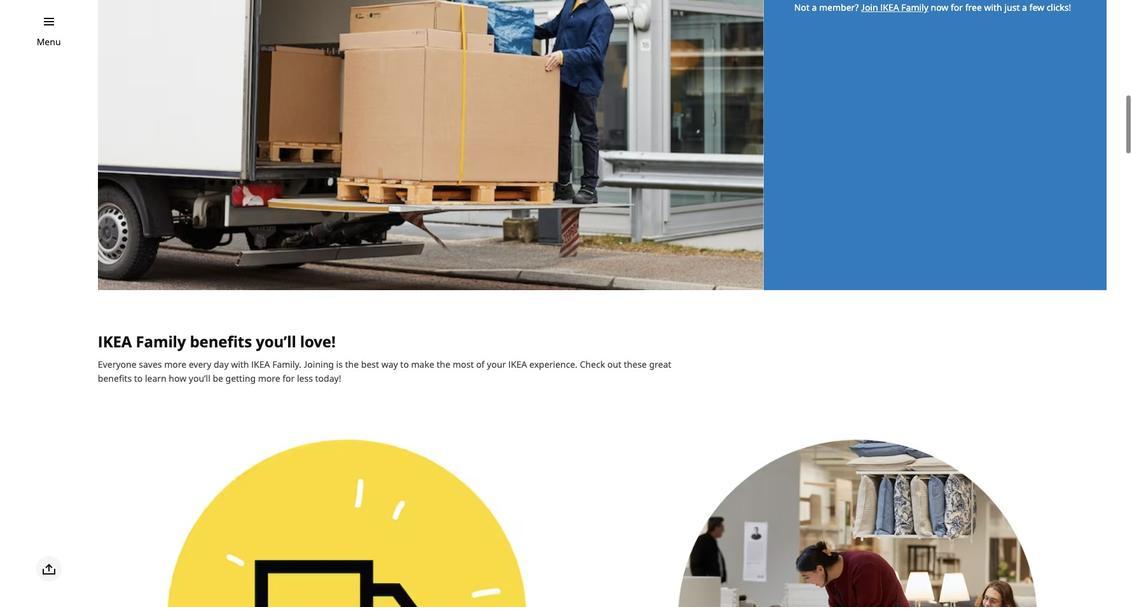 Task type: vqa. For each thing, say whether or not it's contained in the screenshot.
leftmost change
no



Task type: locate. For each thing, give the bounding box(es) containing it.
0 vertical spatial benefits
[[190, 331, 252, 352]]

more down family.
[[258, 373, 280, 385]]

1 vertical spatial benefits
[[98, 373, 132, 385]]

1 horizontal spatial the
[[437, 359, 451, 371]]

0 horizontal spatial more
[[164, 359, 187, 371]]

a
[[812, 2, 817, 14], [1023, 2, 1028, 14]]

with left just
[[985, 2, 1003, 14]]

clicks!
[[1047, 2, 1072, 14]]

1 horizontal spatial family
[[902, 2, 929, 14]]

the right is
[[345, 359, 359, 371]]

for inside everyone saves more every day with ikea family. joining is the best way to make the most of your ikea experience. check out these great benefits to learn how you'll be getting more for less today!
[[283, 373, 295, 385]]

to right way
[[401, 359, 409, 371]]

day
[[214, 359, 229, 371]]

1 vertical spatial you'll
[[189, 373, 211, 385]]

most
[[453, 359, 474, 371]]

out
[[608, 359, 622, 371]]

family.
[[273, 359, 302, 371]]

0 horizontal spatial family
[[136, 331, 186, 352]]

member?
[[820, 2, 860, 14]]

0 vertical spatial more
[[164, 359, 187, 371]]

family
[[902, 2, 929, 14], [136, 331, 186, 352]]

0 horizontal spatial for
[[283, 373, 295, 385]]

yellow circle with a black truck icon image
[[98, 433, 596, 607]]

you'll up family.
[[256, 331, 296, 352]]

every
[[189, 359, 211, 371]]

be
[[213, 373, 223, 385]]

join
[[862, 2, 879, 14]]

with
[[985, 2, 1003, 14], [231, 359, 249, 371]]

0 horizontal spatial with
[[231, 359, 249, 371]]

not
[[795, 2, 810, 14]]

everyone
[[98, 359, 137, 371]]

benefits down everyone
[[98, 373, 132, 385]]

your
[[487, 359, 506, 371]]

1 horizontal spatial more
[[258, 373, 280, 385]]

less
[[297, 373, 313, 385]]

0 horizontal spatial a
[[812, 2, 817, 14]]

just
[[1005, 2, 1021, 14]]

to left 'learn'
[[134, 373, 143, 385]]

for
[[952, 2, 964, 14], [283, 373, 295, 385]]

benefits
[[190, 331, 252, 352], [98, 373, 132, 385]]

to
[[401, 359, 409, 371], [134, 373, 143, 385]]

learn
[[145, 373, 167, 385]]

0 vertical spatial to
[[401, 359, 409, 371]]

1 horizontal spatial to
[[401, 359, 409, 371]]

0 horizontal spatial you'll
[[189, 373, 211, 385]]

best
[[361, 359, 379, 371]]

more up how
[[164, 359, 187, 371]]

1 horizontal spatial with
[[985, 2, 1003, 14]]

0 horizontal spatial to
[[134, 373, 143, 385]]

ikea up everyone
[[98, 331, 132, 352]]

the
[[345, 359, 359, 371], [437, 359, 451, 371]]

benefits up the day
[[190, 331, 252, 352]]

the left the most
[[437, 359, 451, 371]]

family left the now
[[902, 2, 929, 14]]

more
[[164, 359, 187, 371], [258, 373, 280, 385]]

ikea
[[881, 2, 900, 14], [98, 331, 132, 352], [251, 359, 270, 371], [509, 359, 527, 371]]

1 horizontal spatial a
[[1023, 2, 1028, 14]]

you'll
[[256, 331, 296, 352], [189, 373, 211, 385]]

2 a from the left
[[1023, 2, 1028, 14]]

0 horizontal spatial benefits
[[98, 373, 132, 385]]

1 vertical spatial with
[[231, 359, 249, 371]]

1 vertical spatial to
[[134, 373, 143, 385]]

ikea family benefits you'll love!
[[98, 331, 336, 352]]

1 horizontal spatial for
[[952, 2, 964, 14]]

a left few
[[1023, 2, 1028, 14]]

1 horizontal spatial you'll
[[256, 331, 296, 352]]

with up getting
[[231, 359, 249, 371]]

family up saves
[[136, 331, 186, 352]]

you'll down every
[[189, 373, 211, 385]]

1 horizontal spatial benefits
[[190, 331, 252, 352]]

1 a from the left
[[812, 2, 817, 14]]

circle image of a family testing out a sofa at ikea. image
[[609, 433, 1107, 607]]

1 vertical spatial for
[[283, 373, 295, 385]]

for down family.
[[283, 373, 295, 385]]

not a member? join ikea family now for free with just a few clicks!
[[795, 2, 1072, 14]]

for left free at right top
[[952, 2, 964, 14]]

ikea right join
[[881, 2, 900, 14]]

0 horizontal spatial the
[[345, 359, 359, 371]]

a right "not"
[[812, 2, 817, 14]]



Task type: describe. For each thing, give the bounding box(es) containing it.
1 the from the left
[[345, 359, 359, 371]]

make
[[411, 359, 435, 371]]

0 vertical spatial for
[[952, 2, 964, 14]]

way
[[382, 359, 398, 371]]

saves
[[139, 359, 162, 371]]

benefits inside everyone saves more every day with ikea family. joining is the best way to make the most of your ikea experience. check out these great benefits to learn how you'll be getting more for less today!
[[98, 373, 132, 385]]

ikea up getting
[[251, 359, 270, 371]]

you'll inside everyone saves more every day with ikea family. joining is the best way to make the most of your ikea experience. check out these great benefits to learn how you'll be getting more for less today!
[[189, 373, 211, 385]]

of
[[476, 359, 485, 371]]

menu button
[[37, 35, 61, 49]]

0 vertical spatial family
[[902, 2, 929, 14]]

these
[[624, 359, 647, 371]]

1 vertical spatial family
[[136, 331, 186, 352]]

ikea right your
[[509, 359, 527, 371]]

how
[[169, 373, 187, 385]]

join ikea family link
[[862, 2, 929, 14]]

free
[[966, 2, 983, 14]]

with inside everyone saves more every day with ikea family. joining is the best way to make the most of your ikea experience. check out these great benefits to learn how you'll be getting more for less today!
[[231, 359, 249, 371]]

check
[[580, 359, 606, 371]]

0 vertical spatial with
[[985, 2, 1003, 14]]

few
[[1030, 2, 1045, 14]]

now
[[931, 2, 949, 14]]

menu
[[37, 36, 61, 48]]

joining
[[304, 359, 334, 371]]

love!
[[300, 331, 336, 352]]

0 vertical spatial you'll
[[256, 331, 296, 352]]

great
[[650, 359, 672, 371]]

everyone saves more every day with ikea family. joining is the best way to make the most of your ikea experience. check out these great benefits to learn how you'll be getting more for less today!
[[98, 359, 672, 385]]

2 the from the left
[[437, 359, 451, 371]]

today!
[[315, 373, 341, 385]]

getting
[[226, 373, 256, 385]]

1 vertical spatial more
[[258, 373, 280, 385]]

experience.
[[530, 359, 578, 371]]

is
[[336, 359, 343, 371]]



